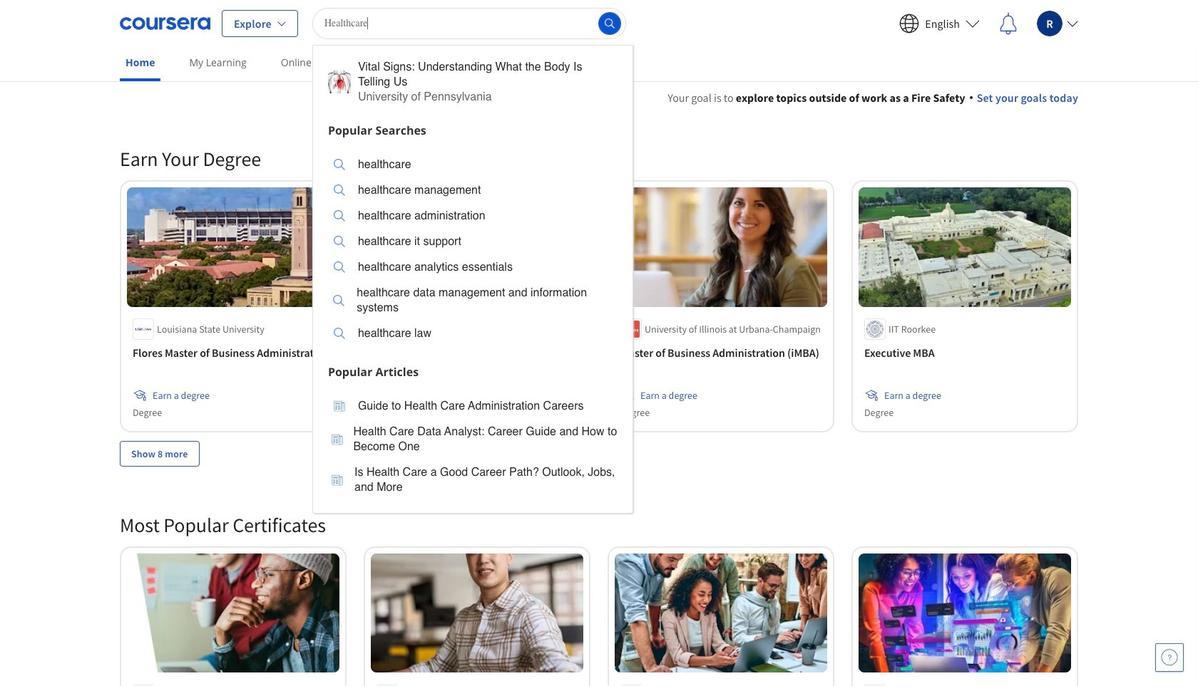Task type: locate. For each thing, give the bounding box(es) containing it.
main content
[[0, 72, 1198, 687]]

coursera image
[[120, 12, 210, 35]]

help center image
[[1161, 650, 1178, 667]]

list box
[[313, 143, 633, 359], [313, 385, 633, 513]]

2 list box from the top
[[313, 385, 633, 513]]

1 list box from the top
[[313, 143, 633, 359]]

0 vertical spatial list box
[[313, 143, 633, 359]]

None search field
[[312, 7, 633, 514]]

suggestion image image
[[328, 71, 351, 93], [334, 159, 345, 170], [334, 185, 345, 196], [334, 210, 345, 222], [334, 236, 345, 248], [334, 262, 345, 273], [333, 295, 345, 306], [334, 328, 345, 340], [334, 401, 345, 412], [331, 434, 343, 445], [332, 475, 343, 486]]

1 vertical spatial list box
[[313, 385, 633, 513]]

autocomplete results list box
[[312, 45, 633, 514]]



Task type: describe. For each thing, give the bounding box(es) containing it.
earn your degree collection element
[[111, 123, 1087, 490]]

What do you want to learn? text field
[[312, 7, 626, 39]]

most popular certificates collection element
[[111, 490, 1087, 687]]



Task type: vqa. For each thing, say whether or not it's contained in the screenshot.
(4.7 stars) element
no



